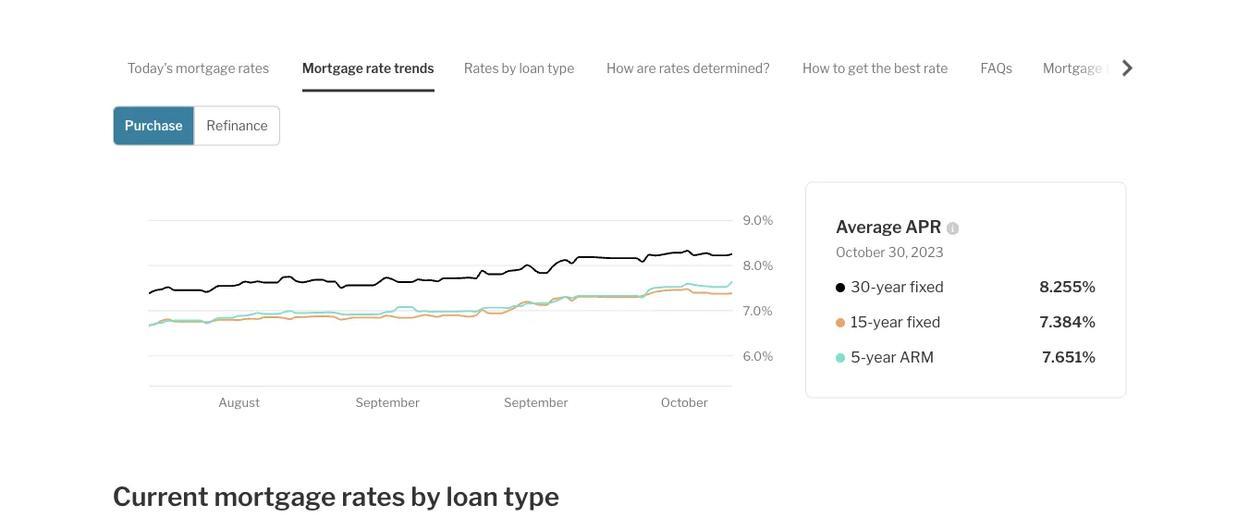 Task type: describe. For each thing, give the bounding box(es) containing it.
% for 7.384
[[1083, 313, 1096, 331]]

by inside rates by loan type link
[[502, 60, 517, 76]]

8.255 %
[[1040, 278, 1096, 296]]

next image
[[1120, 60, 1137, 76]]

2023
[[911, 245, 944, 261]]

0 horizontal spatial trends
[[296, 42, 377, 74]]

5-year arm
[[851, 348, 934, 366]]

7.384 %
[[1040, 313, 1096, 331]]

rates by loan type
[[464, 60, 575, 76]]

current  mortgage rates by loan type
[[113, 481, 560, 513]]

are
[[637, 60, 656, 76]]

2 horizontal spatial rate
[[924, 60, 948, 76]]

determined?
[[693, 60, 770, 76]]

% for 7.651
[[1083, 348, 1096, 366]]

purchase
[[125, 118, 183, 133]]

how are rates determined?
[[607, 60, 770, 76]]

trends inside mortgage rate trends link
[[394, 60, 434, 76]]

option group containing purchase
[[113, 106, 280, 145]]

the
[[871, 60, 892, 76]]

arm
[[900, 348, 934, 366]]

mortgage for mortgage tools link
[[1043, 60, 1103, 76]]

1 vertical spatial type
[[504, 481, 560, 513]]

current
[[113, 481, 209, 513]]

30-
[[851, 278, 877, 296]]

type inside rates by loan type link
[[548, 60, 575, 76]]

mortgage for today's
[[176, 60, 235, 76]]

october 30, 2023
[[836, 245, 944, 261]]

Refinance radio
[[194, 106, 280, 145]]

mortgage for current
[[214, 481, 336, 513]]

15-
[[851, 313, 873, 331]]

year for 30-
[[877, 278, 907, 296]]

today's
[[127, 60, 173, 76]]

how for how to get the best rate
[[803, 60, 830, 76]]

30,
[[889, 245, 909, 261]]

how are rates determined? link
[[607, 44, 770, 92]]

7.651 %
[[1043, 348, 1096, 366]]

rates by loan type link
[[464, 44, 575, 92]]

Purchase radio
[[113, 106, 195, 145]]

faqs
[[981, 60, 1013, 76]]

rates
[[464, 60, 499, 76]]

how to get the best rate
[[803, 60, 948, 76]]

to
[[833, 60, 846, 76]]

0 horizontal spatial mortgage
[[113, 42, 235, 74]]



Task type: vqa. For each thing, say whether or not it's contained in the screenshot.
2nd favorite button icon from the right
no



Task type: locate. For each thing, give the bounding box(es) containing it.
tools
[[1106, 60, 1136, 76]]

%
[[1083, 278, 1096, 296], [1083, 313, 1096, 331], [1083, 348, 1096, 366]]

1 vertical spatial by
[[411, 481, 441, 513]]

mortgage rate trends link
[[302, 44, 434, 92]]

% for 8.255
[[1083, 278, 1096, 296]]

how left to on the right top of the page
[[803, 60, 830, 76]]

mortgage
[[176, 60, 235, 76], [214, 481, 336, 513]]

fixed down 2023 at the right of page
[[910, 278, 944, 296]]

fixed
[[910, 278, 944, 296], [907, 313, 941, 331]]

fixed for 15-year fixed
[[907, 313, 941, 331]]

mortgage
[[113, 42, 235, 74], [302, 60, 363, 76], [1043, 60, 1103, 76]]

0 vertical spatial %
[[1083, 278, 1096, 296]]

1 vertical spatial mortgage
[[214, 481, 336, 513]]

rates for current
[[341, 481, 405, 513]]

1 horizontal spatial rate
[[366, 60, 391, 76]]

7.651
[[1043, 348, 1083, 366]]

8.255
[[1040, 278, 1083, 296]]

rates inside "link"
[[659, 60, 690, 76]]

faqs link
[[981, 44, 1013, 92]]

year down october 30, 2023
[[877, 278, 907, 296]]

0 horizontal spatial rate
[[241, 42, 291, 74]]

get
[[849, 60, 869, 76]]

1 vertical spatial loan
[[446, 481, 498, 513]]

1 horizontal spatial by
[[502, 60, 517, 76]]

refinance
[[207, 118, 268, 133]]

mortgage tools link
[[1043, 44, 1136, 92]]

2 vertical spatial year
[[867, 348, 897, 366]]

october
[[836, 245, 886, 261]]

today's mortgage rates
[[127, 60, 269, 76]]

how for how are rates determined?
[[607, 60, 634, 76]]

30-year fixed
[[851, 278, 944, 296]]

fixed up the arm
[[907, 313, 941, 331]]

rates for today's
[[238, 60, 269, 76]]

1 vertical spatial year
[[873, 313, 904, 331]]

0 vertical spatial by
[[502, 60, 517, 76]]

1 vertical spatial %
[[1083, 313, 1096, 331]]

how inside how are rates determined? "link"
[[607, 60, 634, 76]]

1 % from the top
[[1083, 278, 1096, 296]]

0 horizontal spatial how
[[607, 60, 634, 76]]

apr
[[906, 217, 942, 237]]

trends
[[296, 42, 377, 74], [394, 60, 434, 76]]

how to get the best rate link
[[803, 44, 948, 92]]

15-year fixed
[[851, 313, 941, 331]]

1 horizontal spatial how
[[803, 60, 830, 76]]

0 vertical spatial fixed
[[910, 278, 944, 296]]

mortgage for mortgage rate trends link
[[302, 60, 363, 76]]

0 horizontal spatial rates
[[238, 60, 269, 76]]

best
[[894, 60, 921, 76]]

average apr
[[836, 217, 942, 237]]

year left the arm
[[867, 348, 897, 366]]

3 % from the top
[[1083, 348, 1096, 366]]

today's mortgage rates link
[[127, 44, 269, 92]]

% up 7.384 %
[[1083, 278, 1096, 296]]

year
[[877, 278, 907, 296], [873, 313, 904, 331], [867, 348, 897, 366]]

2 % from the top
[[1083, 313, 1096, 331]]

0 horizontal spatial by
[[411, 481, 441, 513]]

% up the 7.651 %
[[1083, 313, 1096, 331]]

2 vertical spatial %
[[1083, 348, 1096, 366]]

2 how from the left
[[803, 60, 830, 76]]

type
[[548, 60, 575, 76], [504, 481, 560, 513]]

how inside how to get the best rate link
[[803, 60, 830, 76]]

rate
[[241, 42, 291, 74], [366, 60, 391, 76], [924, 60, 948, 76]]

% down 7.384 %
[[1083, 348, 1096, 366]]

5-
[[851, 348, 867, 366]]

year for 5-
[[867, 348, 897, 366]]

1 how from the left
[[607, 60, 634, 76]]

0 vertical spatial mortgage
[[176, 60, 235, 76]]

loan
[[519, 60, 545, 76], [446, 481, 498, 513]]

0 vertical spatial type
[[548, 60, 575, 76]]

1 horizontal spatial rates
[[341, 481, 405, 513]]

0 horizontal spatial loan
[[446, 481, 498, 513]]

rates
[[238, 60, 269, 76], [659, 60, 690, 76], [341, 481, 405, 513]]

1 horizontal spatial mortgage
[[302, 60, 363, 76]]

rates for how
[[659, 60, 690, 76]]

2 horizontal spatial rates
[[659, 60, 690, 76]]

year for 15-
[[873, 313, 904, 331]]

option group
[[113, 106, 280, 145]]

0 vertical spatial loan
[[519, 60, 545, 76]]

1 horizontal spatial loan
[[519, 60, 545, 76]]

1 horizontal spatial trends
[[394, 60, 434, 76]]

by
[[502, 60, 517, 76], [411, 481, 441, 513]]

mortgage tools
[[1043, 60, 1136, 76]]

2 horizontal spatial mortgage
[[1043, 60, 1103, 76]]

7.384
[[1040, 313, 1083, 331]]

how left are at the top right of the page
[[607, 60, 634, 76]]

fixed for 30-year fixed
[[910, 278, 944, 296]]

0 vertical spatial year
[[877, 278, 907, 296]]

year up 5-year arm
[[873, 313, 904, 331]]

1 vertical spatial fixed
[[907, 313, 941, 331]]

mortgage rate trends
[[113, 42, 377, 74], [302, 60, 434, 76]]

how
[[607, 60, 634, 76], [803, 60, 830, 76]]

average
[[836, 217, 902, 237]]



